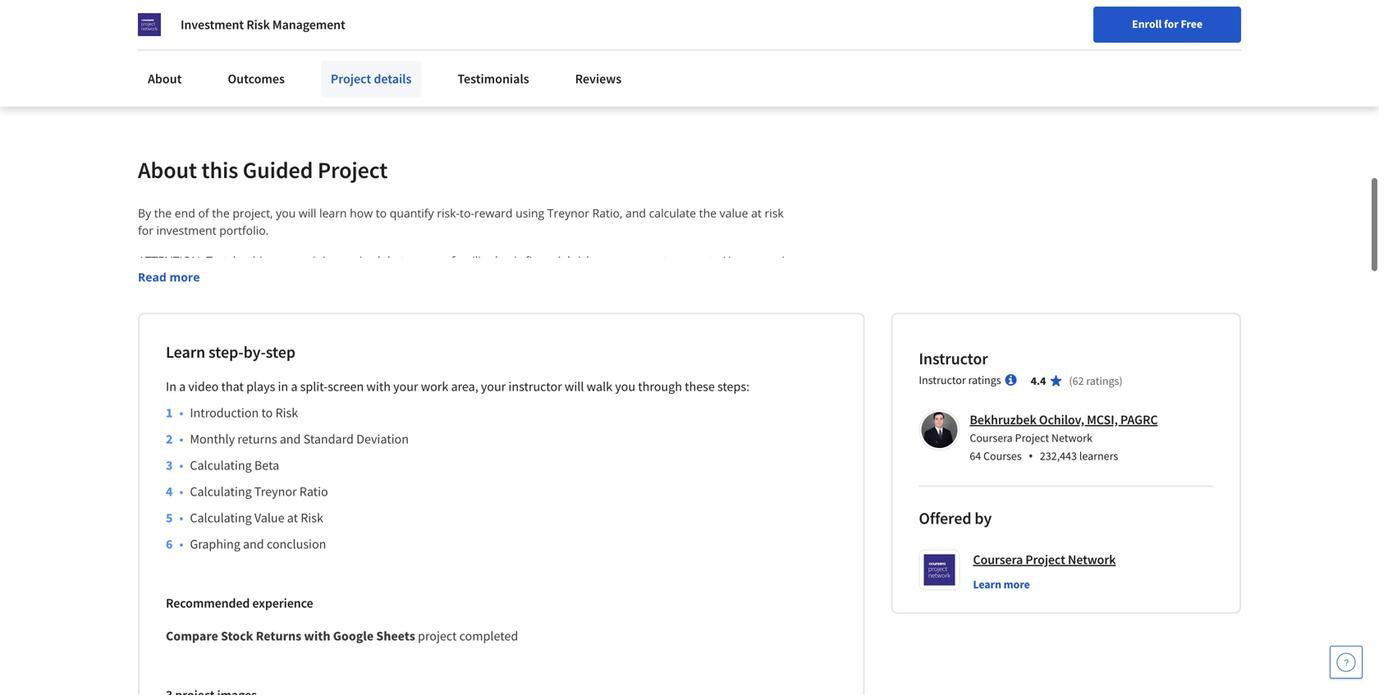 Task type: describe. For each thing, give the bounding box(es) containing it.
solving
[[306, 40, 345, 56]]

mcsi,
[[1087, 412, 1118, 428]]

show notifications image
[[1157, 21, 1177, 40]]

training
[[205, 14, 248, 30]]

screen
[[328, 378, 364, 395]]

in left other
[[306, 322, 316, 337]]

• graphing and conclusion
[[179, 536, 326, 552]]

north
[[476, 304, 507, 320]]

1 vertical spatial are
[[387, 304, 404, 320]]

at inside by the end of the project, you will learn how to quantify risk-to-reward using treynor ratio, and calculate the value at risk for investment portfolio.
[[751, 205, 762, 221]]

1 a from the left
[[179, 378, 186, 395]]

and right tools
[[371, 66, 392, 83]]

perform
[[657, 356, 701, 372]]

• for ratio
[[179, 483, 183, 500]]

attention:
[[138, 253, 203, 268]]

1 vertical spatial coursera
[[973, 552, 1023, 568]]

build
[[161, 66, 190, 83]]

steps:
[[717, 378, 749, 395]]

course,
[[271, 253, 310, 268]]

• introduction to risk
[[179, 405, 298, 421]]

project down real-
[[331, 71, 371, 87]]

and down • calculating value at risk
[[243, 536, 264, 552]]

about link
[[138, 61, 192, 97]]

america
[[510, 304, 554, 320]]

enroll for free button
[[1093, 7, 1241, 43]]

offered by
[[919, 508, 992, 529]]

learn more button
[[973, 576, 1030, 593]]

0 vertical spatial on
[[227, 40, 241, 56]]

risk inside attention: to take this course, it is required that you are familiar basic financial risk management concepts. you can gain them by taking the guided project compare stock returns with google sheets. note: this course works best for learners who are based in the north america region. we're currently working on providing the same experience in other regions. this course's content is not intended to be investment advice and does not constitute an offer to perform any operations in the regulated or unregulated financial market
[[573, 253, 592, 268]]

• inside bekhruzbek ochilov, mcsi, pagrc coursera project network 64 courses • 232,443 learners
[[1028, 447, 1033, 465]]

bekhruzbek ochilov, mcsi, pagrc link
[[970, 412, 1158, 428]]

in right based
[[442, 304, 452, 320]]

0 vertical spatial this
[[170, 304, 192, 320]]

to
[[206, 253, 219, 268]]

quantify
[[390, 205, 434, 221]]

offered
[[919, 508, 971, 529]]

testimonials link
[[448, 61, 539, 97]]

calculating for calculating treynor ratio
[[190, 483, 252, 500]]

advice
[[431, 356, 465, 372]]

experience inside attention: to take this course, it is required that you are familiar basic financial risk management concepts. you can gain them by taking the guided project compare stock returns with google sheets. note: this course works best for learners who are based in the north america region. we're currently working on providing the same experience in other regions. this course's content is not intended to be investment advice and does not constitute an offer to perform any operations in the regulated or unregulated financial market
[[244, 322, 303, 337]]

course
[[195, 304, 231, 320]]

build confidence using the latest tools and technologies
[[161, 66, 465, 83]]

2 horizontal spatial risk
[[301, 510, 323, 526]]

0 horizontal spatial risk
[[246, 16, 270, 33]]

• for conclusion
[[179, 536, 183, 552]]

• monthly returns and standard deviation
[[179, 431, 409, 447]]

recommended experience
[[166, 595, 313, 611]]

in right plays
[[278, 378, 288, 395]]

about this guided project
[[138, 155, 388, 184]]

industry
[[280, 14, 325, 30]]

attention: to take this course, it is required that you are familiar basic financial risk management concepts. you can gain them by taking the guided project compare stock returns with google sheets. note: this course works best for learners who are based in the north america region. we're currently working on providing the same experience in other regions. this course's content is not intended to be investment advice and does not constitute an offer to perform any operations in the regulated or unregulated financial market
[[138, 253, 795, 389]]

the down take
[[221, 270, 238, 286]]

0 horizontal spatial financial
[[309, 373, 354, 389]]

2 vertical spatial you
[[615, 378, 635, 395]]

portfolio.
[[219, 222, 269, 238]]

1 horizontal spatial risk
[[275, 405, 298, 421]]

the left latest
[[287, 66, 306, 83]]

investment
[[181, 16, 244, 33]]

• calculating treynor ratio
[[179, 483, 328, 500]]

1 horizontal spatial ratings
[[1086, 373, 1119, 388]]

1 horizontal spatial with
[[366, 378, 391, 395]]

introduction
[[190, 405, 259, 421]]

learn for learn more
[[973, 577, 1001, 592]]

to right offer at the bottom left of page
[[643, 356, 654, 372]]

management
[[272, 16, 345, 33]]

learn
[[319, 205, 347, 221]]

to left 'be'
[[337, 356, 348, 372]]

an
[[598, 356, 611, 372]]

gain
[[769, 253, 792, 268]]

calculating for calculating value at risk
[[190, 510, 252, 526]]

step-
[[209, 342, 243, 362]]

english
[[1064, 18, 1104, 35]]

read
[[138, 269, 166, 285]]

this inside attention: to take this course, it is required that you are familiar basic financial risk management concepts. you can gain them by taking the guided project compare stock returns with google sheets. note: this course works best for learners who are based in the north america region. we're currently working on providing the same experience in other regions. this course's content is not intended to be investment advice and does not constitute an offer to perform any operations in the regulated or unregulated financial market
[[248, 253, 268, 268]]

for inside button
[[1164, 16, 1178, 31]]

instructor
[[508, 378, 562, 395]]

note:
[[138, 304, 167, 320]]

gain hands-on experience solving real-world job tasks
[[161, 40, 455, 56]]

and right returns
[[280, 431, 301, 447]]

by
[[138, 205, 151, 221]]

you inside by the end of the project, you will learn how to quantify risk-to-reward using treynor ratio, and calculate the value at risk for investment portfolio.
[[276, 205, 296, 221]]

compare stock returns with google sheets project completed
[[166, 628, 518, 644]]

returns inside attention: to take this course, it is required that you are familiar basic financial risk management concepts. you can gain them by taking the guided project compare stock returns with google sheets. note: this course works best for learners who are based in the north america region. we're currently working on providing the same experience in other regions. this course's content is not intended to be investment advice and does not constitute an offer to perform any operations in the regulated or unregulated financial market
[[406, 270, 448, 286]]

(
[[1069, 373, 1072, 388]]

operations
[[726, 356, 784, 372]]

works
[[234, 304, 266, 320]]

more for learn more
[[1004, 577, 1030, 592]]

will inside by the end of the project, you will learn how to quantify risk-to-reward using treynor ratio, and calculate the value at risk for investment portfolio.
[[299, 205, 316, 221]]

by-
[[243, 342, 266, 362]]

to down plays
[[261, 405, 273, 421]]

outcomes link
[[218, 61, 295, 97]]

any
[[704, 356, 724, 372]]

1 horizontal spatial project
[[418, 628, 457, 644]]

ratio
[[299, 483, 328, 500]]

bekhruzbek
[[970, 412, 1036, 428]]

0 horizontal spatial is
[[254, 356, 262, 372]]

google inside attention: to take this course, it is required that you are familiar basic financial risk management concepts. you can gain them by taking the guided project compare stock returns with google sheets. note: this course works best for learners who are based in the north america region. we're currently working on providing the same experience in other regions. this course's content is not intended to be investment advice and does not constitute an offer to perform any operations in the regulated or unregulated financial market
[[477, 270, 514, 286]]

treynor inside by the end of the project, you will learn how to quantify risk-to-reward using treynor ratio, and calculate the value at risk for investment portfolio.
[[547, 205, 589, 221]]

split-
[[300, 378, 328, 395]]

by the end of the project, you will learn how to quantify risk-to-reward using treynor ratio, and calculate the value at risk for investment portfolio.
[[138, 205, 787, 238]]

plays
[[246, 378, 275, 395]]

1 vertical spatial at
[[287, 510, 298, 526]]

video
[[188, 378, 219, 395]]

investment risk management
[[181, 16, 345, 33]]

the left north
[[455, 304, 473, 320]]

best
[[269, 304, 292, 320]]

for inside attention: to take this course, it is required that you are familiar basic financial risk management concepts. you can gain them by taking the guided project compare stock returns with google sheets. note: this course works best for learners who are based in the north america region. we're currently working on providing the same experience in other regions. this course's content is not intended to be investment advice and does not constitute an offer to perform any operations in the regulated or unregulated financial market
[[295, 304, 311, 320]]

project up how
[[318, 155, 388, 184]]

• for at
[[179, 510, 183, 526]]

latest
[[308, 66, 338, 83]]

1 not from the left
[[265, 356, 283, 372]]

beta
[[254, 457, 279, 474]]

1 vertical spatial network
[[1068, 552, 1116, 568]]

confidence
[[192, 66, 253, 83]]

returns
[[237, 431, 277, 447]]

english button
[[1035, 0, 1134, 53]]

can
[[747, 253, 766, 268]]

regions.
[[351, 322, 394, 337]]

world
[[373, 40, 404, 56]]

other
[[319, 322, 348, 337]]

value
[[254, 510, 284, 526]]

receive training from industry experts
[[161, 14, 368, 30]]

learn for learn step-by-step
[[166, 342, 205, 362]]

0 horizontal spatial ratings
[[968, 373, 1001, 387]]

0 horizontal spatial this
[[138, 356, 160, 372]]

testimonials
[[458, 71, 529, 87]]

instructor ratings
[[919, 373, 1001, 387]]

learners inside bekhruzbek ochilov, mcsi, pagrc coursera project network 64 courses • 232,443 learners
[[1079, 449, 1118, 463]]

pagrc
[[1120, 412, 1158, 428]]

1 vertical spatial compare
[[166, 628, 218, 644]]

read more
[[138, 269, 200, 285]]

coursera project network link
[[973, 550, 1116, 570]]

ratio,
[[592, 205, 623, 221]]

deviation
[[356, 431, 409, 447]]

be
[[351, 356, 365, 372]]

of
[[198, 205, 209, 221]]

1 vertical spatial returns
[[256, 628, 301, 644]]

64
[[970, 449, 981, 463]]



Task type: vqa. For each thing, say whether or not it's contained in the screenshot.
if
no



Task type: locate. For each thing, give the bounding box(es) containing it.
learn step-by-step
[[166, 342, 295, 362]]

and inside by the end of the project, you will learn how to quantify risk-to-reward using treynor ratio, and calculate the value at risk for investment portfolio.
[[626, 205, 646, 221]]

offer
[[614, 356, 640, 372]]

hands-
[[189, 40, 227, 56]]

this
[[170, 304, 192, 320], [138, 356, 160, 372]]

learners
[[314, 304, 358, 320], [1079, 449, 1118, 463]]

the down course
[[192, 322, 209, 337]]

area,
[[451, 378, 478, 395]]

on down training
[[227, 40, 241, 56]]

1 vertical spatial experience
[[244, 322, 303, 337]]

0 vertical spatial experience
[[244, 40, 303, 56]]

about inside about link
[[148, 71, 182, 87]]

0 vertical spatial compare
[[322, 270, 371, 286]]

technologies
[[395, 66, 465, 83]]

learners down mcsi,
[[1079, 449, 1118, 463]]

1 horizontal spatial are
[[431, 253, 448, 268]]

risk up • monthly returns and standard deviation
[[275, 405, 298, 421]]

more down coursera project network
[[1004, 577, 1030, 592]]

coursera project network
[[973, 552, 1116, 568]]

the down the course's
[[151, 373, 168, 389]]

0 vertical spatial by
[[169, 270, 182, 286]]

google down basic
[[477, 270, 514, 286]]

it
[[313, 253, 320, 268]]

1 your from the left
[[393, 378, 418, 395]]

1 vertical spatial risk
[[573, 253, 592, 268]]

network
[[1051, 430, 1092, 445], [1068, 552, 1116, 568]]

and right ratio,
[[626, 205, 646, 221]]

stock inside attention: to take this course, it is required that you are familiar basic financial risk management concepts. you can gain them by taking the guided project compare stock returns with google sheets. note: this course works best for learners who are based in the north america region. we're currently working on providing the same experience in other regions. this course's content is not intended to be investment advice and does not constitute an offer to perform any operations in the regulated or unregulated financial market
[[374, 270, 403, 286]]

2 not from the left
[[520, 356, 538, 372]]

1 vertical spatial on
[[728, 304, 742, 320]]

232,443
[[1040, 449, 1077, 463]]

is right 'it' on the top
[[323, 253, 331, 268]]

working
[[682, 304, 725, 320]]

1 vertical spatial this
[[138, 356, 160, 372]]

providing
[[138, 322, 189, 337]]

risk left management
[[573, 253, 592, 268]]

sheets.
[[517, 270, 556, 286]]

on right working at the top of page
[[728, 304, 742, 320]]

0 horizontal spatial your
[[393, 378, 418, 395]]

2 instructor from the top
[[919, 373, 966, 387]]

investment inside attention: to take this course, it is required that you are familiar basic financial risk management concepts. you can gain them by taking the guided project compare stock returns with google sheets. note: this course works best for learners who are based in the north america region. we're currently working on providing the same experience in other regions. this course's content is not intended to be investment advice and does not constitute an offer to perform any operations in the regulated or unregulated financial market
[[368, 356, 428, 372]]

ratings right 62
[[1086, 373, 1119, 388]]

1 vertical spatial project
[[418, 628, 457, 644]]

0 vertical spatial risk
[[765, 205, 784, 221]]

0 horizontal spatial at
[[287, 510, 298, 526]]

learners up other
[[314, 304, 358, 320]]

not up instructor
[[520, 356, 538, 372]]

learn up regulated
[[166, 342, 205, 362]]

investment
[[156, 222, 216, 238], [368, 356, 428, 372]]

investment inside by the end of the project, you will learn how to quantify risk-to-reward using treynor ratio, and calculate the value at risk for investment portfolio.
[[156, 222, 216, 238]]

this up the providing
[[170, 304, 192, 320]]

about up the end on the left of the page
[[138, 155, 197, 184]]

with left sheets in the left bottom of the page
[[304, 628, 330, 644]]

1 vertical spatial you
[[408, 253, 428, 268]]

calculating down monthly
[[190, 457, 252, 474]]

courses
[[983, 449, 1022, 463]]

compare down recommended
[[166, 628, 218, 644]]

• for and
[[179, 431, 183, 447]]

learn inside button
[[973, 577, 1001, 592]]

by
[[169, 270, 182, 286], [975, 508, 992, 529]]

will
[[299, 205, 316, 221], [565, 378, 584, 395]]

this left the course's
[[138, 356, 160, 372]]

experts
[[328, 14, 368, 30]]

1 vertical spatial more
[[1004, 577, 1030, 592]]

by inside attention: to take this course, it is required that you are familiar basic financial risk management concepts. you can gain them by taking the guided project compare stock returns with google sheets. note: this course works best for learners who are based in the north america region. we're currently working on providing the same experience in other regions. this course's content is not intended to be investment advice and does not constitute an offer to perform any operations in the regulated or unregulated financial market
[[169, 270, 182, 286]]

1 horizontal spatial is
[[323, 253, 331, 268]]

2 your from the left
[[481, 378, 506, 395]]

2 calculating from the top
[[190, 483, 252, 500]]

project up 232,443
[[1015, 430, 1049, 445]]

1 horizontal spatial by
[[975, 508, 992, 529]]

bekhruzbek ochilov, mcsi, pagrc image
[[921, 412, 957, 448]]

0 vertical spatial is
[[323, 253, 331, 268]]

more inside learn more button
[[1004, 577, 1030, 592]]

using inside by the end of the project, you will learn how to quantify risk-to-reward using treynor ratio, and calculate the value at risk for investment portfolio.
[[516, 205, 544, 221]]

0 horizontal spatial by
[[169, 270, 182, 286]]

learners inside attention: to take this course, it is required that you are familiar basic financial risk management concepts. you can gain them by taking the guided project compare stock returns with google sheets. note: this course works best for learners who are based in the north america region. we're currently working on providing the same experience in other regions. this course's content is not intended to be investment advice and does not constitute an offer to perform any operations in the regulated or unregulated financial market
[[314, 304, 358, 320]]

0 vertical spatial will
[[299, 205, 316, 221]]

1 horizontal spatial this
[[170, 304, 192, 320]]

taking
[[185, 270, 218, 286]]

more inside the read more button
[[169, 269, 200, 285]]

returns up based
[[406, 270, 448, 286]]

you down quantify
[[408, 253, 428, 268]]

enroll for free
[[1132, 16, 1203, 31]]

experience down 'investment risk management'
[[244, 40, 303, 56]]

and left does
[[468, 356, 488, 372]]

1 vertical spatial using
[[516, 205, 544, 221]]

instructor for instructor
[[919, 348, 988, 369]]

calculating up graphing
[[190, 510, 252, 526]]

risk down ratio
[[301, 510, 323, 526]]

coursera
[[970, 430, 1013, 445], [973, 552, 1023, 568]]

your left work
[[393, 378, 418, 395]]

1 horizontal spatial google
[[477, 270, 514, 286]]

0 horizontal spatial are
[[387, 304, 404, 320]]

0 vertical spatial at
[[751, 205, 762, 221]]

1 horizontal spatial risk
[[765, 205, 784, 221]]

project up learn more
[[1025, 552, 1065, 568]]

0 horizontal spatial returns
[[256, 628, 301, 644]]

that right the required
[[383, 253, 405, 268]]

1 horizontal spatial you
[[408, 253, 428, 268]]

stock down recommended experience
[[221, 628, 253, 644]]

1 horizontal spatial not
[[520, 356, 538, 372]]

to right how
[[376, 205, 387, 221]]

0 horizontal spatial that
[[221, 378, 244, 395]]

investment up market
[[368, 356, 428, 372]]

based
[[407, 304, 439, 320]]

at
[[751, 205, 762, 221], [287, 510, 298, 526]]

instructor
[[919, 348, 988, 369], [919, 373, 966, 387]]

1 vertical spatial with
[[366, 378, 391, 395]]

2 horizontal spatial you
[[615, 378, 635, 395]]

in
[[442, 304, 452, 320], [306, 322, 316, 337], [138, 373, 148, 389], [278, 378, 288, 395]]

in
[[166, 378, 176, 395]]

0 horizontal spatial stock
[[221, 628, 253, 644]]

1 vertical spatial calculating
[[190, 483, 252, 500]]

in a video that plays in a split-screen with your work area, your instructor will walk you through these steps:
[[166, 378, 749, 395]]

not
[[265, 356, 283, 372], [520, 356, 538, 372]]

experience down conclusion
[[252, 595, 313, 611]]

walk
[[587, 378, 612, 395]]

0 horizontal spatial using
[[255, 66, 285, 83]]

1 vertical spatial is
[[254, 356, 262, 372]]

through
[[638, 378, 682, 395]]

with down familiar on the left of the page
[[451, 270, 474, 286]]

to
[[376, 205, 387, 221], [337, 356, 348, 372], [643, 356, 654, 372], [261, 405, 273, 421]]

1 instructor from the top
[[919, 348, 988, 369]]

1 vertical spatial google
[[333, 628, 374, 644]]

1 horizontal spatial returns
[[406, 270, 448, 286]]

the right by
[[154, 205, 172, 221]]

google left sheets in the left bottom of the page
[[333, 628, 374, 644]]

are right who
[[387, 304, 404, 320]]

1 vertical spatial learn
[[973, 577, 1001, 592]]

1 vertical spatial instructor
[[919, 373, 966, 387]]

1 calculating from the top
[[190, 457, 252, 474]]

0 horizontal spatial not
[[265, 356, 283, 372]]

will left learn
[[299, 205, 316, 221]]

1 horizontal spatial financial
[[525, 253, 570, 268]]

project details link
[[321, 61, 421, 97]]

by right offered at the right
[[975, 508, 992, 529]]

learn
[[166, 342, 205, 362], [973, 577, 1001, 592]]

0 horizontal spatial investment
[[156, 222, 216, 238]]

0 vertical spatial returns
[[406, 270, 448, 286]]

that inside attention: to take this course, it is required that you are familiar basic financial risk management concepts. you can gain them by taking the guided project compare stock returns with google sheets. note: this course works best for learners who are based in the north america region. we're currently working on providing the same experience in other regions. this course's content is not intended to be investment advice and does not constitute an offer to perform any operations in the regulated or unregulated financial market
[[383, 253, 405, 268]]

calculating down '• calculating beta'
[[190, 483, 252, 500]]

familiar
[[451, 253, 492, 268]]

not up unregulated in the left bottom of the page
[[265, 356, 283, 372]]

more down attention:
[[169, 269, 200, 285]]

experience
[[244, 40, 303, 56], [244, 322, 303, 337], [252, 595, 313, 611]]

reviews link
[[565, 61, 631, 97]]

risk left industry
[[246, 16, 270, 33]]

project inside attention: to take this course, it is required that you are familiar basic financial risk management concepts. you can gain them by taking the guided project compare stock returns with google sheets. note: this course works best for learners who are based in the north america region. we're currently working on providing the same experience in other regions. this course's content is not intended to be investment advice and does not constitute an offer to perform any operations in the regulated or unregulated financial market
[[281, 270, 319, 286]]

guided
[[243, 155, 313, 184]]

course's
[[163, 356, 207, 372]]

monthly
[[190, 431, 235, 447]]

1 horizontal spatial your
[[481, 378, 506, 395]]

financial up sheets.
[[525, 253, 570, 268]]

1 horizontal spatial treynor
[[547, 205, 589, 221]]

your down does
[[481, 378, 506, 395]]

project right sheets in the left bottom of the page
[[418, 628, 457, 644]]

0 horizontal spatial compare
[[166, 628, 218, 644]]

1 horizontal spatial investment
[[368, 356, 428, 372]]

a left split-
[[291, 378, 298, 395]]

that down content
[[221, 378, 244, 395]]

0 vertical spatial with
[[451, 270, 474, 286]]

compare down the required
[[322, 270, 371, 286]]

coursera up learn more button
[[973, 552, 1023, 568]]

0 horizontal spatial with
[[304, 628, 330, 644]]

0 vertical spatial more
[[169, 269, 200, 285]]

receive
[[161, 14, 203, 30]]

to inside by the end of the project, you will learn how to quantify risk-to-reward using treynor ratio, and calculate the value at risk for investment portfolio.
[[376, 205, 387, 221]]

value
[[720, 205, 748, 221]]

coursera up courses
[[970, 430, 1013, 445]]

0 vertical spatial this
[[201, 155, 238, 184]]

unregulated
[[240, 373, 306, 389]]

1 horizontal spatial for
[[295, 304, 311, 320]]

for inside by the end of the project, you will learn how to quantify risk-to-reward using treynor ratio, and calculate the value at risk for investment portfolio.
[[138, 222, 153, 238]]

project inside bekhruzbek ochilov, mcsi, pagrc coursera project network 64 courses • 232,443 learners
[[1015, 430, 1049, 445]]

with inside attention: to take this course, it is required that you are familiar basic financial risk management concepts. you can gain them by taking the guided project compare stock returns with google sheets. note: this course works best for learners who are based in the north america region. we're currently working on providing the same experience in other regions. this course's content is not intended to be investment advice and does not constitute an offer to perform any operations in the regulated or unregulated financial market
[[451, 270, 474, 286]]

)
[[1119, 373, 1123, 388]]

calculating for calculating beta
[[190, 457, 252, 474]]

None search field
[[234, 10, 628, 43]]

0 horizontal spatial project
[[281, 270, 319, 286]]

1 vertical spatial this
[[248, 253, 268, 268]]

2 a from the left
[[291, 378, 298, 395]]

0 horizontal spatial risk
[[573, 253, 592, 268]]

1 vertical spatial by
[[975, 508, 992, 529]]

instructor for instructor ratings
[[919, 373, 966, 387]]

project down course,
[[281, 270, 319, 286]]

them
[[138, 270, 166, 286]]

1 horizontal spatial using
[[516, 205, 544, 221]]

completed
[[459, 628, 518, 644]]

with right screen
[[366, 378, 391, 395]]

compare inside attention: to take this course, it is required that you are familiar basic financial risk management concepts. you can gain them by taking the guided project compare stock returns with google sheets. note: this course works best for learners who are based in the north america region. we're currently working on providing the same experience in other regions. this course's content is not intended to be investment advice and does not constitute an offer to perform any operations in the regulated or unregulated financial market
[[322, 270, 371, 286]]

2 vertical spatial experience
[[252, 595, 313, 611]]

using
[[255, 66, 285, 83], [516, 205, 544, 221]]

0 vertical spatial risk
[[246, 16, 270, 33]]

0 vertical spatial google
[[477, 270, 514, 286]]

0 vertical spatial about
[[148, 71, 182, 87]]

0 vertical spatial learners
[[314, 304, 358, 320]]

• for risk
[[179, 405, 183, 421]]

ratings up bekhruzbek
[[968, 373, 1001, 387]]

experience down best
[[244, 322, 303, 337]]

the right of
[[212, 205, 230, 221]]

by down attention:
[[169, 270, 182, 286]]

bekhruzbek ochilov, mcsi, pagrc coursera project network 64 courses • 232,443 learners
[[970, 412, 1158, 465]]

project details
[[331, 71, 412, 87]]

we're
[[598, 304, 628, 320]]

regulated
[[171, 373, 223, 389]]

more for read more
[[169, 269, 200, 285]]

calculating
[[190, 457, 252, 474], [190, 483, 252, 500], [190, 510, 252, 526]]

for down by
[[138, 222, 153, 238]]

learn down coursera project network
[[973, 577, 1001, 592]]

treynor left ratio,
[[547, 205, 589, 221]]

instructor up bekhruzbek ochilov, mcsi, pagrc image
[[919, 373, 966, 387]]

1 vertical spatial will
[[565, 378, 584, 395]]

0 horizontal spatial will
[[299, 205, 316, 221]]

conclusion
[[267, 536, 326, 552]]

about for about
[[148, 71, 182, 87]]

0 horizontal spatial treynor
[[254, 483, 297, 500]]

you
[[724, 253, 744, 268]]

• calculating value at risk
[[179, 510, 323, 526]]

about for about this guided project
[[138, 155, 197, 184]]

reviews
[[575, 71, 621, 87]]

you
[[276, 205, 296, 221], [408, 253, 428, 268], [615, 378, 635, 395]]

about down gain
[[148, 71, 182, 87]]

you down offer at the bottom left of page
[[615, 378, 635, 395]]

2 horizontal spatial for
[[1164, 16, 1178, 31]]

learn more
[[973, 577, 1030, 592]]

project
[[281, 270, 319, 286], [418, 628, 457, 644]]

returns down recommended experience
[[256, 628, 301, 644]]

constitute
[[541, 356, 595, 372]]

using right reward
[[516, 205, 544, 221]]

does
[[491, 356, 517, 372]]

coursera inside bekhruzbek ochilov, mcsi, pagrc coursera project network 64 courses • 232,443 learners
[[970, 430, 1013, 445]]

a right in
[[179, 378, 186, 395]]

0 vertical spatial learn
[[166, 342, 205, 362]]

this up guided at the left top of page
[[248, 253, 268, 268]]

1 vertical spatial stock
[[221, 628, 253, 644]]

step
[[266, 342, 295, 362]]

0 vertical spatial calculating
[[190, 457, 252, 474]]

1 horizontal spatial that
[[383, 253, 405, 268]]

1 horizontal spatial learners
[[1079, 449, 1118, 463]]

1 horizontal spatial more
[[1004, 577, 1030, 592]]

risk right value
[[765, 205, 784, 221]]

on inside attention: to take this course, it is required that you are familiar basic financial risk management concepts. you can gain them by taking the guided project compare stock returns with google sheets. note: this course works best for learners who are based in the north america region. we're currently working on providing the same experience in other regions. this course's content is not intended to be investment advice and does not constitute an offer to perform any operations in the regulated or unregulated financial market
[[728, 304, 742, 320]]

risk-
[[437, 205, 460, 221]]

treynor up value
[[254, 483, 297, 500]]

sheets
[[376, 628, 415, 644]]

stock down the required
[[374, 270, 403, 286]]

using down gain hands-on experience solving real-world job tasks
[[255, 66, 285, 83]]

will down constitute
[[565, 378, 584, 395]]

network inside bekhruzbek ochilov, mcsi, pagrc coursera project network 64 courses • 232,443 learners
[[1051, 430, 1092, 445]]

3 calculating from the top
[[190, 510, 252, 526]]

this
[[201, 155, 238, 184], [248, 253, 268, 268]]

2 vertical spatial risk
[[301, 510, 323, 526]]

0 vertical spatial project
[[281, 270, 319, 286]]

you inside attention: to take this course, it is required that you are familiar basic financial risk management concepts. you can gain them by taking the guided project compare stock returns with google sheets. note: this course works best for learners who are based in the north america region. we're currently working on providing the same experience in other regions. this course's content is not intended to be investment advice and does not constitute an offer to perform any operations in the regulated or unregulated financial market
[[408, 253, 428, 268]]

how
[[350, 205, 373, 221]]

for right best
[[295, 304, 311, 320]]

for left free
[[1164, 16, 1178, 31]]

0 vertical spatial are
[[431, 253, 448, 268]]

1 vertical spatial treynor
[[254, 483, 297, 500]]

the left value
[[699, 205, 717, 221]]

•
[[179, 405, 183, 421], [179, 431, 183, 447], [1028, 447, 1033, 465], [179, 457, 183, 474], [179, 483, 183, 500], [179, 510, 183, 526], [179, 536, 183, 552]]

instructor up instructor ratings
[[919, 348, 988, 369]]

0 vertical spatial for
[[1164, 16, 1178, 31]]

help center image
[[1336, 653, 1356, 672]]

1 horizontal spatial learn
[[973, 577, 1001, 592]]

you right 'project,'
[[276, 205, 296, 221]]

• calculating beta
[[179, 457, 279, 474]]

reward
[[474, 205, 513, 221]]

this up of
[[201, 155, 238, 184]]

0 horizontal spatial learn
[[166, 342, 205, 362]]

risk inside by the end of the project, you will learn how to quantify risk-to-reward using treynor ratio, and calculate the value at risk for investment portfolio.
[[765, 205, 784, 221]]

coursera project network image
[[138, 13, 161, 36]]

in left in
[[138, 373, 148, 389]]

is up plays
[[254, 356, 262, 372]]

0 vertical spatial network
[[1051, 430, 1092, 445]]

0 horizontal spatial this
[[201, 155, 238, 184]]

1 horizontal spatial on
[[728, 304, 742, 320]]

management
[[595, 253, 667, 268]]

the
[[287, 66, 306, 83], [154, 205, 172, 221], [212, 205, 230, 221], [699, 205, 717, 221], [221, 270, 238, 286], [455, 304, 473, 320], [192, 322, 209, 337], [151, 373, 168, 389]]

financial down intended
[[309, 373, 354, 389]]

and inside attention: to take this course, it is required that you are familiar basic financial risk management concepts. you can gain them by taking the guided project compare stock returns with google sheets. note: this course works best for learners who are based in the north america region. we're currently working on providing the same experience in other regions. this course's content is not intended to be investment advice and does not constitute an offer to perform any operations in the regulated or unregulated financial market
[[468, 356, 488, 372]]

2 horizontal spatial with
[[451, 270, 474, 286]]

0 horizontal spatial learners
[[314, 304, 358, 320]]

1 horizontal spatial a
[[291, 378, 298, 395]]

investment down the end on the left of the page
[[156, 222, 216, 238]]

1 horizontal spatial will
[[565, 378, 584, 395]]

1 vertical spatial risk
[[275, 405, 298, 421]]

1 vertical spatial that
[[221, 378, 244, 395]]

are left familiar on the left of the page
[[431, 253, 448, 268]]



